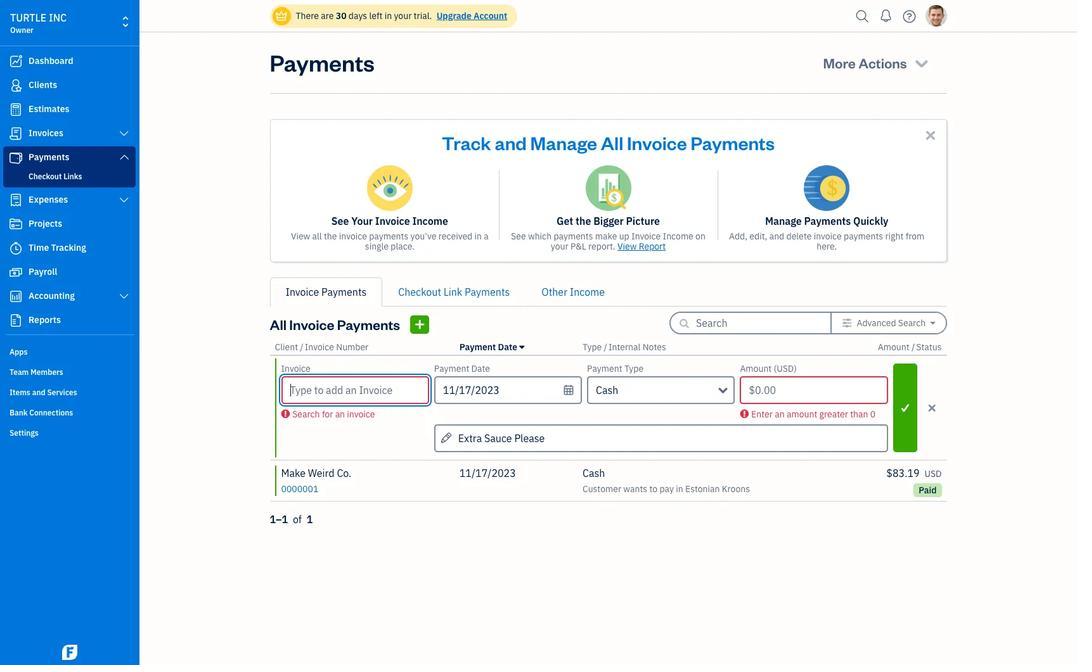 Task type: describe. For each thing, give the bounding box(es) containing it.
main element
[[0, 0, 171, 666]]

items and services link
[[3, 383, 136, 402]]

payment down payment date button
[[434, 363, 469, 375]]

chevrondown image
[[913, 54, 930, 72]]

notifications image
[[876, 3, 896, 29]]

payments for add,
[[844, 231, 883, 242]]

number
[[336, 342, 368, 353]]

all invoice payments
[[270, 316, 400, 333]]

view inside see your invoice income view all the invoice payments you've received in a single place.
[[291, 231, 310, 242]]

the inside see your invoice income view all the invoice payments you've received in a single place.
[[324, 231, 337, 242]]

payroll link
[[3, 261, 136, 284]]

picture
[[626, 215, 660, 228]]

cash button
[[587, 377, 735, 404]]

apps
[[10, 347, 28, 357]]

tracking
[[51, 242, 86, 254]]

checkout for checkout link payments
[[398, 286, 441, 299]]

which
[[528, 231, 552, 242]]

team
[[10, 368, 29, 377]]

and inside manage payments quickly add, edit, and delete invoice payments right from here.
[[769, 231, 784, 242]]

close image
[[923, 128, 938, 143]]

expenses link
[[3, 189, 136, 212]]

paid
[[919, 485, 937, 496]]

expense image
[[8, 194, 23, 207]]

dashboard image
[[8, 55, 23, 68]]

project image
[[8, 218, 23, 231]]

1–1
[[270, 513, 288, 526]]

projects
[[29, 218, 62, 229]]

bigger
[[593, 215, 624, 228]]

in inside see your invoice income view all the invoice payments you've received in a single place.
[[474, 231, 482, 242]]

invoice payments link
[[270, 278, 382, 307]]

more actions button
[[812, 48, 942, 78]]

edit,
[[749, 231, 767, 242]]

amount for amount (usd)
[[740, 363, 772, 375]]

go to help image
[[899, 7, 919, 26]]

accounting
[[29, 290, 75, 302]]

$83.19 usd paid
[[886, 467, 942, 496]]

make
[[595, 231, 617, 242]]

1 vertical spatial search
[[292, 409, 320, 420]]

Notes (Optional) text field
[[434, 425, 888, 453]]

clients
[[29, 79, 57, 91]]

estimates link
[[3, 98, 136, 121]]

to
[[649, 484, 657, 495]]

your inside see which payments make up invoice income on your p&l report.
[[551, 241, 568, 252]]

advanced
[[857, 318, 896, 329]]

days
[[349, 10, 367, 22]]

settings image
[[842, 318, 852, 328]]

other income link
[[526, 278, 621, 307]]

weird
[[308, 467, 334, 480]]

payments inside see which payments make up invoice income on your p&l report.
[[554, 231, 593, 242]]

in for cash
[[676, 484, 683, 495]]

and for services
[[32, 388, 45, 397]]

1
[[307, 513, 313, 526]]

right
[[885, 231, 904, 242]]

11/17/2023
[[459, 467, 516, 480]]

upgrade
[[437, 10, 471, 22]]

place.
[[391, 241, 414, 252]]

upgrade account link
[[434, 10, 507, 22]]

other income
[[542, 286, 605, 299]]

settings link
[[3, 423, 136, 442]]

chevron large down image for expenses
[[118, 195, 130, 205]]

caretdown image
[[930, 318, 935, 328]]

more
[[823, 54, 856, 72]]

manage payments quickly add, edit, and delete invoice payments right from here.
[[729, 215, 924, 252]]

settings
[[10, 429, 39, 438]]

1 horizontal spatial type
[[624, 363, 644, 375]]

payment type
[[587, 363, 644, 375]]

income inside see which payments make up invoice income on your p&l report.
[[663, 231, 693, 242]]

actions
[[858, 54, 907, 72]]

search image
[[852, 7, 873, 26]]

account
[[474, 10, 507, 22]]

invoice for your
[[339, 231, 367, 242]]

0 horizontal spatial your
[[394, 10, 412, 22]]

client image
[[8, 79, 23, 92]]

bank connections link
[[3, 403, 136, 422]]

are
[[321, 10, 334, 22]]

all
[[312, 231, 322, 242]]

report image
[[8, 314, 23, 327]]

amount for amount / status
[[878, 342, 909, 353]]

1 vertical spatial date
[[471, 363, 490, 375]]

0000001 link
[[281, 482, 318, 495]]

quickly
[[853, 215, 888, 228]]

invoice payments
[[286, 286, 367, 299]]

internal
[[608, 342, 640, 353]]

of
[[293, 513, 302, 526]]

see your invoice income view all the invoice payments you've received in a single place.
[[291, 215, 489, 252]]

0 vertical spatial all
[[601, 131, 623, 155]]

payments inside checkout link payments link
[[465, 286, 510, 299]]

invoices
[[29, 127, 63, 139]]

notes
[[643, 342, 666, 353]]

bank
[[10, 408, 28, 418]]

search inside dropdown button
[[898, 318, 926, 329]]

checkout link payments link
[[382, 278, 526, 307]]

expenses
[[29, 194, 68, 205]]

type / internal notes
[[583, 342, 666, 353]]

delete
[[786, 231, 812, 242]]

link
[[444, 286, 462, 299]]

payments inside manage payments quickly add, edit, and delete invoice payments right from here.
[[804, 215, 851, 228]]

other
[[542, 286, 567, 299]]

(usd)
[[774, 363, 797, 375]]

track
[[442, 131, 491, 155]]

2 an from the left
[[775, 409, 785, 420]]

cash for cash customer wants to pay in estonian kroons
[[583, 467, 605, 480]]

team members
[[10, 368, 63, 377]]

reports link
[[3, 309, 136, 332]]

freshbooks image
[[60, 645, 80, 661]]

greater
[[819, 409, 848, 420]]

make weird co. 0000001
[[281, 467, 351, 495]]

caretdown image
[[519, 342, 524, 352]]

services
[[47, 388, 77, 397]]

exclamationcircle image
[[281, 409, 290, 419]]

0 vertical spatial manage
[[530, 131, 597, 155]]

make
[[281, 467, 306, 480]]

0
[[870, 409, 876, 420]]

Payment date in MM/DD/YYYY format text field
[[434, 377, 582, 404]]

income inside see your invoice income view all the invoice payments you've received in a single place.
[[412, 215, 448, 228]]

members
[[30, 368, 63, 377]]

turtle inc owner
[[10, 11, 67, 35]]

chart image
[[8, 290, 23, 303]]

accounting link
[[3, 285, 136, 308]]

estimate image
[[8, 103, 23, 116]]

0000001
[[281, 484, 318, 495]]

in for there
[[385, 10, 392, 22]]

/ for internal
[[604, 342, 607, 353]]

from
[[906, 231, 924, 242]]

payment down 'type' "button"
[[587, 363, 622, 375]]

add a new payment image
[[414, 317, 426, 332]]



Task type: locate. For each thing, give the bounding box(es) containing it.
0 horizontal spatial the
[[324, 231, 337, 242]]

invoice inside see your invoice income view all the invoice payments you've received in a single place.
[[375, 215, 410, 228]]

1 horizontal spatial search
[[898, 318, 926, 329]]

clients link
[[3, 74, 136, 97]]

in
[[385, 10, 392, 22], [474, 231, 482, 242], [676, 484, 683, 495]]

estonian
[[685, 484, 720, 495]]

manage payments quickly image
[[804, 165, 850, 211]]

cash up 'customer'
[[583, 467, 605, 480]]

enter an amount greater than 0
[[751, 409, 876, 420]]

see for which
[[511, 231, 526, 242]]

the right get
[[576, 215, 591, 228]]

and for manage
[[495, 131, 527, 155]]

invoice down your
[[339, 231, 367, 242]]

amount
[[787, 409, 817, 420]]

chevron large down image down checkout links link
[[118, 195, 130, 205]]

invoice
[[627, 131, 687, 155], [375, 215, 410, 228], [631, 231, 661, 242], [286, 286, 319, 299], [289, 316, 334, 333], [305, 342, 334, 353], [281, 363, 310, 375]]

2 vertical spatial in
[[676, 484, 683, 495]]

payment image
[[8, 152, 23, 164]]

view right make
[[617, 241, 637, 252]]

0 horizontal spatial in
[[385, 10, 392, 22]]

estimates
[[29, 103, 69, 115]]

payments inside invoice payments link
[[321, 286, 367, 299]]

pay
[[660, 484, 674, 495]]

0 horizontal spatial and
[[32, 388, 45, 397]]

income inside other income link
[[570, 286, 605, 299]]

see your invoice income image
[[367, 165, 413, 211]]

0 horizontal spatial an
[[335, 409, 345, 420]]

0 vertical spatial payment date
[[459, 342, 517, 353]]

/ left status
[[912, 342, 915, 353]]

and right track at the top of page
[[495, 131, 527, 155]]

usd
[[925, 468, 942, 480]]

2 vertical spatial and
[[32, 388, 45, 397]]

1 vertical spatial cash
[[583, 467, 605, 480]]

invoice inside manage payments quickly add, edit, and delete invoice payments right from here.
[[814, 231, 842, 242]]

1 horizontal spatial see
[[511, 231, 526, 242]]

chevron large down image for accounting
[[118, 292, 130, 302]]

2 payments from the left
[[554, 231, 593, 242]]

in left a
[[474, 231, 482, 242]]

amount down "advanced search"
[[878, 342, 909, 353]]

bank connections
[[10, 408, 73, 418]]

1 horizontal spatial manage
[[765, 215, 802, 228]]

search for an invoice
[[292, 409, 375, 420]]

1 horizontal spatial date
[[498, 342, 517, 353]]

chevron large down image inside the accounting link
[[118, 292, 130, 302]]

inc
[[49, 11, 67, 24]]

left
[[369, 10, 383, 22]]

payment date down payment date button
[[434, 363, 490, 375]]

0 vertical spatial chevron large down image
[[118, 152, 130, 162]]

0 horizontal spatial type
[[583, 342, 602, 353]]

an
[[335, 409, 345, 420], [775, 409, 785, 420]]

date left caretdown image
[[498, 342, 517, 353]]

type down internal
[[624, 363, 644, 375]]

1 horizontal spatial and
[[495, 131, 527, 155]]

an right the for
[[335, 409, 345, 420]]

cash inside cash customer wants to pay in estonian kroons
[[583, 467, 605, 480]]

0 horizontal spatial checkout
[[29, 172, 62, 181]]

a
[[484, 231, 489, 242]]

time
[[29, 242, 49, 254]]

enter
[[751, 409, 773, 420]]

search right exclamationcircle icon in the bottom left of the page
[[292, 409, 320, 420]]

apps link
[[3, 342, 136, 361]]

Search text field
[[696, 313, 810, 333]]

0 vertical spatial search
[[898, 318, 926, 329]]

chevron large down image for payments
[[118, 152, 130, 162]]

see left your
[[331, 215, 349, 228]]

cancel image
[[921, 401, 943, 416]]

the right all on the left top of page
[[324, 231, 337, 242]]

1 vertical spatial chevron large down image
[[118, 195, 130, 205]]

advanced search button
[[832, 313, 945, 333]]

invoice
[[339, 231, 367, 242], [814, 231, 842, 242], [347, 409, 375, 420]]

1–1 of 1
[[270, 513, 313, 526]]

save image
[[894, 400, 916, 416]]

report.
[[588, 241, 615, 252]]

payments for income
[[369, 231, 408, 242]]

in right left
[[385, 10, 392, 22]]

payments inside manage payments quickly add, edit, and delete invoice payments right from here.
[[844, 231, 883, 242]]

1 payments from the left
[[369, 231, 408, 242]]

reports
[[29, 314, 61, 326]]

1 vertical spatial type
[[624, 363, 644, 375]]

status
[[916, 342, 942, 353]]

checkout for checkout links
[[29, 172, 62, 181]]

/ for invoice
[[300, 342, 303, 353]]

chevron large down image
[[118, 152, 130, 162], [118, 195, 130, 205], [118, 292, 130, 302]]

0 vertical spatial and
[[495, 131, 527, 155]]

date
[[498, 342, 517, 353], [471, 363, 490, 375]]

0 horizontal spatial income
[[412, 215, 448, 228]]

checkout links link
[[6, 169, 133, 184]]

Invoice text field
[[282, 378, 428, 403]]

0 horizontal spatial see
[[331, 215, 349, 228]]

1 an from the left
[[335, 409, 345, 420]]

0 vertical spatial see
[[331, 215, 349, 228]]

amount left (usd)
[[740, 363, 772, 375]]

2 horizontal spatial /
[[912, 342, 915, 353]]

timer image
[[8, 242, 23, 255]]

your
[[394, 10, 412, 22], [551, 241, 568, 252]]

Amount (USD) text field
[[740, 377, 888, 404]]

get the bigger picture image
[[585, 165, 631, 211]]

/
[[300, 342, 303, 353], [604, 342, 607, 353], [912, 342, 915, 353]]

invoice inside see which payments make up invoice income on your p&l report.
[[631, 231, 661, 242]]

team members link
[[3, 363, 136, 382]]

1 horizontal spatial the
[[576, 215, 591, 228]]

customer
[[583, 484, 621, 495]]

items
[[10, 388, 30, 397]]

invoice down the invoice text field at the left bottom of page
[[347, 409, 375, 420]]

search
[[898, 318, 926, 329], [292, 409, 320, 420]]

all up get the bigger picture
[[601, 131, 623, 155]]

client
[[275, 342, 298, 353]]

more actions
[[823, 54, 907, 72]]

all up client
[[270, 316, 287, 333]]

report
[[639, 241, 666, 252]]

checkout links
[[29, 172, 82, 181]]

3 payments from the left
[[844, 231, 883, 242]]

checkout
[[29, 172, 62, 181], [398, 286, 441, 299]]

1 horizontal spatial an
[[775, 409, 785, 420]]

2 horizontal spatial in
[[676, 484, 683, 495]]

payments link
[[3, 146, 136, 169]]

chevron large down image
[[118, 129, 130, 139]]

0 vertical spatial checkout
[[29, 172, 62, 181]]

1 vertical spatial amount
[[740, 363, 772, 375]]

/ right client
[[300, 342, 303, 353]]

the
[[576, 215, 591, 228], [324, 231, 337, 242]]

type up payment type
[[583, 342, 602, 353]]

amount (usd)
[[740, 363, 797, 375]]

1 vertical spatial in
[[474, 231, 482, 242]]

1 horizontal spatial income
[[570, 286, 605, 299]]

1 vertical spatial payment date
[[434, 363, 490, 375]]

all
[[601, 131, 623, 155], [270, 316, 287, 333]]

manage inside manage payments quickly add, edit, and delete invoice payments right from here.
[[765, 215, 802, 228]]

2 chevron large down image from the top
[[118, 195, 130, 205]]

2 horizontal spatial income
[[663, 231, 693, 242]]

1 chevron large down image from the top
[[118, 152, 130, 162]]

0 horizontal spatial date
[[471, 363, 490, 375]]

received
[[439, 231, 472, 242]]

money image
[[8, 266, 23, 279]]

there are 30 days left in your trial. upgrade account
[[296, 10, 507, 22]]

cash inside "cash" dropdown button
[[596, 384, 618, 397]]

income right other at the top of page
[[570, 286, 605, 299]]

2 vertical spatial income
[[570, 286, 605, 299]]

amount
[[878, 342, 909, 353], [740, 363, 772, 375]]

2 horizontal spatial and
[[769, 231, 784, 242]]

search left caretdown icon
[[898, 318, 926, 329]]

1 horizontal spatial payments
[[554, 231, 593, 242]]

income up you've
[[412, 215, 448, 228]]

invoice right delete on the right of page
[[814, 231, 842, 242]]

you've
[[411, 231, 436, 242]]

invoices link
[[3, 122, 136, 145]]

3 / from the left
[[912, 342, 915, 353]]

see inside see your invoice income view all the invoice payments you've received in a single place.
[[331, 215, 349, 228]]

exclamationcircle image
[[740, 409, 749, 419]]

get the bigger picture
[[557, 215, 660, 228]]

checkout up add a new payment "image"
[[398, 286, 441, 299]]

2 horizontal spatial payments
[[844, 231, 883, 242]]

0 vertical spatial in
[[385, 10, 392, 22]]

0 horizontal spatial search
[[292, 409, 320, 420]]

and inside main element
[[32, 388, 45, 397]]

2 / from the left
[[604, 342, 607, 353]]

for
[[322, 409, 333, 420]]

cash down payment type
[[596, 384, 618, 397]]

0 vertical spatial cash
[[596, 384, 618, 397]]

0 vertical spatial type
[[583, 342, 602, 353]]

1 horizontal spatial amount
[[878, 342, 909, 353]]

amount button
[[878, 342, 909, 353]]

0 horizontal spatial payments
[[369, 231, 408, 242]]

0 horizontal spatial view
[[291, 231, 310, 242]]

1 vertical spatial manage
[[765, 215, 802, 228]]

checkout inside main element
[[29, 172, 62, 181]]

crown image
[[275, 9, 288, 23]]

add,
[[729, 231, 747, 242]]

in inside cash customer wants to pay in estonian kroons
[[676, 484, 683, 495]]

get
[[557, 215, 573, 228]]

0 vertical spatial amount
[[878, 342, 909, 353]]

1 vertical spatial the
[[324, 231, 337, 242]]

1 vertical spatial see
[[511, 231, 526, 242]]

date down payment date button
[[471, 363, 490, 375]]

1 vertical spatial all
[[270, 316, 287, 333]]

payroll
[[29, 266, 57, 278]]

invoice image
[[8, 127, 23, 140]]

trial.
[[414, 10, 432, 22]]

1 vertical spatial checkout
[[398, 286, 441, 299]]

1 horizontal spatial in
[[474, 231, 482, 242]]

30
[[336, 10, 346, 22]]

payments
[[270, 48, 375, 77], [691, 131, 775, 155], [29, 152, 69, 163], [804, 215, 851, 228], [321, 286, 367, 299], [465, 286, 510, 299], [337, 316, 400, 333]]

payments down get
[[554, 231, 593, 242]]

1 horizontal spatial your
[[551, 241, 568, 252]]

advanced search
[[857, 318, 926, 329]]

in right pay
[[676, 484, 683, 495]]

up
[[619, 231, 629, 242]]

and right 'items'
[[32, 388, 45, 397]]

0 horizontal spatial all
[[270, 316, 287, 333]]

see which payments make up invoice income on your p&l report.
[[511, 231, 705, 252]]

0 horizontal spatial amount
[[740, 363, 772, 375]]

0 vertical spatial the
[[576, 215, 591, 228]]

see for your
[[331, 215, 349, 228]]

client / invoice number
[[275, 342, 368, 353]]

0 horizontal spatial manage
[[530, 131, 597, 155]]

/ right 'type' "button"
[[604, 342, 607, 353]]

kroons
[[722, 484, 750, 495]]

checkout up "expenses"
[[29, 172, 62, 181]]

payments down quickly
[[844, 231, 883, 242]]

invoice for payments
[[814, 231, 842, 242]]

your
[[351, 215, 373, 228]]

see inside see which payments make up invoice income on your p&l report.
[[511, 231, 526, 242]]

type button
[[583, 342, 602, 353]]

payment left caretdown image
[[459, 342, 496, 353]]

/ for status
[[912, 342, 915, 353]]

income left on
[[663, 231, 693, 242]]

your left trial.
[[394, 10, 412, 22]]

payments down your
[[369, 231, 408, 242]]

your left p&l
[[551, 241, 568, 252]]

1 horizontal spatial /
[[604, 342, 607, 353]]

payment date left caretdown image
[[459, 342, 517, 353]]

1 / from the left
[[300, 342, 303, 353]]

1 vertical spatial your
[[551, 241, 568, 252]]

chevron large down image inside the expenses link
[[118, 195, 130, 205]]

0 vertical spatial date
[[498, 342, 517, 353]]

and right the 'edit,'
[[769, 231, 784, 242]]

0 vertical spatial your
[[394, 10, 412, 22]]

3 chevron large down image from the top
[[118, 292, 130, 302]]

1 vertical spatial income
[[663, 231, 693, 242]]

payments inside payments link
[[29, 152, 69, 163]]

an right enter
[[775, 409, 785, 420]]

payment date
[[459, 342, 517, 353], [434, 363, 490, 375]]

0 vertical spatial income
[[412, 215, 448, 228]]

time tracking link
[[3, 237, 136, 260]]

1 horizontal spatial checkout
[[398, 286, 441, 299]]

chevron large down image up reports 'link'
[[118, 292, 130, 302]]

0 horizontal spatial /
[[300, 342, 303, 353]]

invoice inside see your invoice income view all the invoice payments you've received in a single place.
[[339, 231, 367, 242]]

there
[[296, 10, 319, 22]]

view left all on the left top of page
[[291, 231, 310, 242]]

1 vertical spatial and
[[769, 231, 784, 242]]

chevron large down image down chevron large down image
[[118, 152, 130, 162]]

see left which
[[511, 231, 526, 242]]

wants
[[623, 484, 647, 495]]

2 vertical spatial chevron large down image
[[118, 292, 130, 302]]

1 horizontal spatial view
[[617, 241, 637, 252]]

cash for cash
[[596, 384, 618, 397]]

1 horizontal spatial all
[[601, 131, 623, 155]]

p&l
[[570, 241, 586, 252]]

payments inside see your invoice income view all the invoice payments you've received in a single place.
[[369, 231, 408, 242]]

and
[[495, 131, 527, 155], [769, 231, 784, 242], [32, 388, 45, 397]]



Task type: vqa. For each thing, say whether or not it's contained in the screenshot.
Dashboard at top
yes



